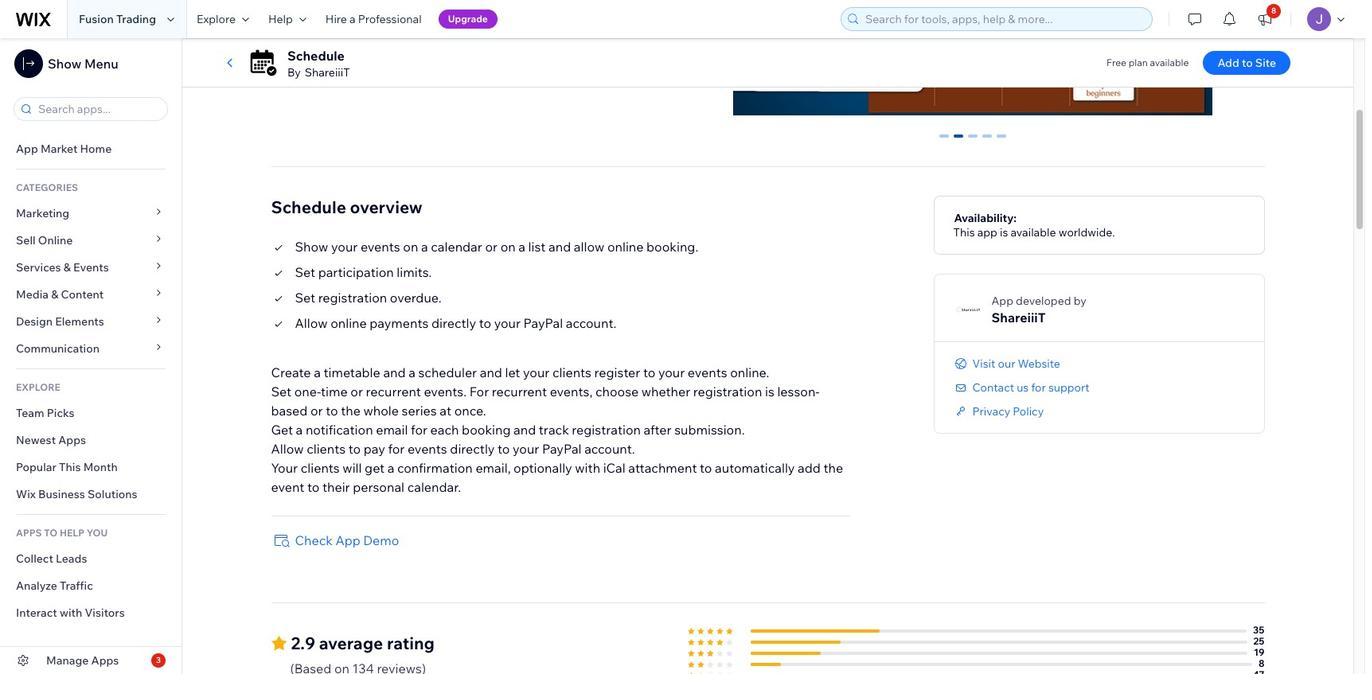 Task type: locate. For each thing, give the bounding box(es) containing it.
for right us at right
[[1031, 380, 1046, 395]]

8 up the 'site' at the top right
[[1272, 6, 1277, 16]]

1 horizontal spatial with
[[575, 460, 600, 476]]

1 horizontal spatial shareiiit
[[992, 309, 1046, 325]]

design
[[16, 314, 53, 329]]

1 vertical spatial allow
[[271, 441, 304, 457]]

availability:
[[954, 211, 1017, 225]]

and up whole
[[383, 364, 406, 380]]

rating
[[387, 633, 435, 653]]

app right developed by shareiiit image
[[992, 293, 1014, 308]]

0 vertical spatial apps
[[58, 433, 86, 447]]

online
[[38, 233, 73, 248]]

schedule overview
[[271, 196, 423, 217]]

available right app
[[1011, 225, 1056, 239]]

paypal down track
[[542, 441, 582, 457]]

series
[[402, 403, 437, 418]]

let
[[505, 364, 520, 380]]

1 vertical spatial schedule
[[271, 196, 346, 217]]

1 recurrent from the left
[[366, 383, 421, 399]]

is right app
[[1000, 225, 1008, 239]]

0 horizontal spatial recurrent
[[366, 383, 421, 399]]

personal
[[353, 479, 405, 495]]

1 vertical spatial show
[[295, 239, 328, 254]]

directly down booking
[[450, 441, 495, 457]]

0 1 2 3 4
[[941, 134, 1005, 149]]

on
[[403, 239, 418, 254], [501, 239, 516, 254]]

list
[[528, 239, 546, 254]]

1 vertical spatial set
[[295, 290, 315, 305]]

media & content link
[[0, 281, 182, 308]]

with inside create a timetable and a scheduler and let your clients register to your events online. set one-time or recurrent events. for recurrent events, choose whether registration is lesson- based or to the whole series at once. get a notification email for each booking and track registration after submission. allow clients to pay for events directly to your paypal account. your clients will get a confirmation email, optionally with ical attachment to automatically add the event to their personal calendar.
[[575, 460, 600, 476]]

2 vertical spatial set
[[271, 383, 291, 399]]

0
[[941, 134, 948, 149]]

email,
[[476, 460, 511, 476]]

0 vertical spatial or
[[485, 239, 498, 254]]

set left participation
[[295, 264, 315, 280]]

registration up ical
[[572, 422, 641, 438]]

1 vertical spatial this
[[59, 460, 81, 475]]

privacy policy link
[[953, 404, 1044, 418]]

allow up "create"
[[295, 315, 328, 331]]

3 right 2
[[984, 134, 991, 149]]

recurrent down let
[[492, 383, 547, 399]]

calendar.
[[407, 479, 461, 495]]

1 horizontal spatial available
[[1150, 57, 1189, 68]]

app inside app developed by shareiiit
[[992, 293, 1014, 308]]

privacy policy
[[973, 404, 1044, 418]]

0 vertical spatial shareiiit
[[305, 65, 350, 80]]

2 horizontal spatial app
[[992, 293, 1014, 308]]

& right media
[[51, 287, 58, 302]]

& for content
[[51, 287, 58, 302]]

or
[[485, 239, 498, 254], [351, 383, 363, 399], [310, 403, 323, 418]]

0 horizontal spatial apps
[[58, 433, 86, 447]]

set up based
[[271, 383, 291, 399]]

set down set participation limits.
[[295, 290, 315, 305]]

1 horizontal spatial on
[[501, 239, 516, 254]]

1 vertical spatial account.
[[585, 441, 635, 457]]

0 vertical spatial this
[[953, 225, 975, 239]]

0 horizontal spatial shareiiit
[[305, 65, 350, 80]]

booking.
[[647, 239, 698, 254]]

allow
[[574, 239, 605, 254]]

& for events
[[63, 260, 71, 275]]

sell
[[16, 233, 36, 248]]

this left app
[[953, 225, 975, 239]]

1 vertical spatial is
[[765, 383, 775, 399]]

0 horizontal spatial on
[[403, 239, 418, 254]]

clients down notification
[[307, 441, 346, 457]]

newest apps link
[[0, 427, 182, 454]]

0 horizontal spatial with
[[60, 606, 82, 620]]

this for popular
[[59, 460, 81, 475]]

optionally
[[514, 460, 572, 476]]

clients up events,
[[553, 364, 592, 380]]

upgrade
[[448, 13, 488, 25]]

to down submission.
[[700, 460, 712, 476]]

account. up ical
[[585, 441, 635, 457]]

0 vertical spatial with
[[575, 460, 600, 476]]

8
[[1272, 6, 1277, 16], [1259, 657, 1265, 669]]

show
[[48, 56, 81, 72], [295, 239, 328, 254]]

& left events
[[63, 260, 71, 275]]

1 horizontal spatial this
[[953, 225, 975, 239]]

support
[[1048, 380, 1090, 395]]

1 vertical spatial &
[[51, 287, 58, 302]]

0 horizontal spatial this
[[59, 460, 81, 475]]

developed
[[1016, 293, 1071, 308]]

8 down 25
[[1259, 657, 1265, 669]]

0 vertical spatial for
[[1031, 380, 1046, 395]]

your up let
[[494, 315, 521, 331]]

0 vertical spatial 3
[[984, 134, 991, 149]]

1 vertical spatial the
[[824, 460, 843, 476]]

0 horizontal spatial registration
[[318, 290, 387, 305]]

site
[[1255, 56, 1276, 70]]

1 horizontal spatial &
[[63, 260, 71, 275]]

this up wix business solutions
[[59, 460, 81, 475]]

0 horizontal spatial available
[[1011, 225, 1056, 239]]

solutions
[[88, 487, 137, 502]]

choose
[[595, 383, 639, 399]]

available right plan
[[1150, 57, 1189, 68]]

1 vertical spatial paypal
[[542, 441, 582, 457]]

app left demo
[[336, 532, 360, 548]]

1 vertical spatial registration
[[693, 383, 762, 399]]

app for app market home
[[16, 142, 38, 156]]

schedule up "by"
[[287, 48, 345, 64]]

2 horizontal spatial registration
[[693, 383, 762, 399]]

a up one-
[[314, 364, 321, 380]]

a right "get"
[[387, 460, 394, 476]]

1 horizontal spatial is
[[1000, 225, 1008, 239]]

the
[[341, 403, 361, 418], [824, 460, 843, 476]]

0 vertical spatial app
[[16, 142, 38, 156]]

participation
[[318, 264, 394, 280]]

the right add
[[824, 460, 843, 476]]

on up limits.
[[403, 239, 418, 254]]

3 right manage apps
[[156, 655, 161, 666]]

2 horizontal spatial for
[[1031, 380, 1046, 395]]

online right allow
[[607, 239, 644, 254]]

0 vertical spatial allow
[[295, 315, 328, 331]]

paypal up events,
[[524, 315, 563, 331]]

0 horizontal spatial 3
[[156, 655, 161, 666]]

on left list on the left of the page
[[501, 239, 516, 254]]

events up set participation limits.
[[361, 239, 400, 254]]

with left ical
[[575, 460, 600, 476]]

0 horizontal spatial show
[[48, 56, 81, 72]]

wix business solutions link
[[0, 481, 182, 508]]

is inside create a timetable and a scheduler and let your clients register to your events online. set one-time or recurrent events. for recurrent events, choose whether registration is lesson- based or to the whole series at once. get a notification email for each booking and track registration after submission. allow clients to pay for events directly to your paypal account. your clients will get a confirmation email, optionally with ical attachment to automatically add the event to their personal calendar.
[[765, 383, 775, 399]]

directly down 'overdue.' on the left of the page
[[432, 315, 476, 331]]

apps up popular this month
[[58, 433, 86, 447]]

1 vertical spatial available
[[1011, 225, 1056, 239]]

1 vertical spatial or
[[351, 383, 363, 399]]

design elements
[[16, 314, 104, 329]]

traffic
[[60, 579, 93, 593]]

contact
[[973, 380, 1014, 395]]

1 vertical spatial directly
[[450, 441, 495, 457]]

account. up register
[[566, 315, 617, 331]]

availability: this app is available worldwide.
[[953, 211, 1115, 239]]

apps for manage apps
[[91, 654, 119, 668]]

your up participation
[[331, 239, 358, 254]]

check app demo link
[[271, 531, 399, 550]]

shareiiit down developed
[[992, 309, 1046, 325]]

show left menu
[[48, 56, 81, 72]]

paypal inside create a timetable and a scheduler and let your clients register to your events online. set one-time or recurrent events. for recurrent events, choose whether registration is lesson- based or to the whole series at once. get a notification email for each booking and track registration after submission. allow clients to pay for events directly to your paypal account. your clients will get a confirmation email, optionally with ical attachment to automatically add the event to their personal calendar.
[[542, 441, 582, 457]]

1 horizontal spatial app
[[336, 532, 360, 548]]

1 horizontal spatial apps
[[91, 654, 119, 668]]

or down timetable
[[351, 383, 363, 399]]

apps
[[16, 527, 42, 539]]

this inside the popular this month link
[[59, 460, 81, 475]]

0 vertical spatial the
[[341, 403, 361, 418]]

hire a professional
[[326, 12, 422, 26]]

set for set participation limits.
[[295, 264, 315, 280]]

is down online.
[[765, 383, 775, 399]]

clients up their
[[301, 460, 340, 476]]

1 vertical spatial app
[[992, 293, 1014, 308]]

events up the confirmation
[[408, 441, 447, 457]]

events left online.
[[688, 364, 727, 380]]

your right let
[[523, 364, 550, 380]]

set
[[295, 264, 315, 280], [295, 290, 315, 305], [271, 383, 291, 399]]

add to site
[[1218, 56, 1276, 70]]

register
[[594, 364, 640, 380]]

app
[[16, 142, 38, 156], [992, 293, 1014, 308], [336, 532, 360, 548]]

to inside add to site button
[[1242, 56, 1253, 70]]

1 vertical spatial with
[[60, 606, 82, 620]]

0 vertical spatial is
[[1000, 225, 1008, 239]]

with down "traffic"
[[60, 606, 82, 620]]

schedule inside schedule by shareiiit
[[287, 48, 345, 64]]

shareiiit right "by"
[[305, 65, 350, 80]]

apps for newest apps
[[58, 433, 86, 447]]

show inside button
[[48, 56, 81, 72]]

our
[[998, 356, 1015, 371]]

by
[[1074, 293, 1087, 308]]

and left let
[[480, 364, 502, 380]]

2 vertical spatial clients
[[301, 460, 340, 476]]

online down set registration overdue.
[[331, 315, 367, 331]]

8 inside 8 button
[[1272, 6, 1277, 16]]

0 vertical spatial schedule
[[287, 48, 345, 64]]

1 horizontal spatial recurrent
[[492, 383, 547, 399]]

1 on from the left
[[403, 239, 418, 254]]

1 vertical spatial shareiiit
[[992, 309, 1046, 325]]

registration
[[318, 290, 387, 305], [693, 383, 762, 399], [572, 422, 641, 438]]

team picks link
[[0, 400, 182, 427]]

apps right manage
[[91, 654, 119, 668]]

shareiiit inside schedule by shareiiit
[[305, 65, 350, 80]]

2 vertical spatial for
[[388, 441, 405, 457]]

the up notification
[[341, 403, 361, 418]]

app inside sidebar element
[[16, 142, 38, 156]]

collect
[[16, 552, 53, 566]]

schedule for by
[[287, 48, 345, 64]]

0 vertical spatial online
[[607, 239, 644, 254]]

media
[[16, 287, 49, 302]]

0 vertical spatial 8
[[1272, 6, 1277, 16]]

to left the 'site' at the top right
[[1242, 56, 1253, 70]]

your
[[331, 239, 358, 254], [494, 315, 521, 331], [523, 364, 550, 380], [658, 364, 685, 380], [513, 441, 539, 457]]

this inside the availability: this app is available worldwide.
[[953, 225, 975, 239]]

registration down participation
[[318, 290, 387, 305]]

0 vertical spatial show
[[48, 56, 81, 72]]

0 vertical spatial registration
[[318, 290, 387, 305]]

with
[[575, 460, 600, 476], [60, 606, 82, 620]]

visit our website
[[973, 356, 1060, 371]]

0 horizontal spatial events
[[361, 239, 400, 254]]

or down one-
[[310, 403, 323, 418]]

1 vertical spatial online
[[331, 315, 367, 331]]

0 horizontal spatial is
[[765, 383, 775, 399]]

media & content
[[16, 287, 104, 302]]

2 vertical spatial events
[[408, 441, 447, 457]]

apps
[[58, 433, 86, 447], [91, 654, 119, 668]]

show up participation
[[295, 239, 328, 254]]

show for show your events on a calendar or on a list and allow online booking.
[[295, 239, 328, 254]]

2 vertical spatial or
[[310, 403, 323, 418]]

2 vertical spatial registration
[[572, 422, 641, 438]]

events.
[[424, 383, 467, 399]]

recurrent up whole
[[366, 383, 421, 399]]

account. inside create a timetable and a scheduler and let your clients register to your events online. set one-time or recurrent events. for recurrent events, choose whether registration is lesson- based or to the whole series at once. get a notification email for each booking and track registration after submission. allow clients to pay for events directly to your paypal account. your clients will get a confirmation email, optionally with ical attachment to automatically add the event to their personal calendar.
[[585, 441, 635, 457]]

and
[[549, 239, 571, 254], [383, 364, 406, 380], [480, 364, 502, 380], [514, 422, 536, 438]]

1 horizontal spatial 8
[[1272, 6, 1277, 16]]

apps to help you
[[16, 527, 108, 539]]

schedule left overview
[[271, 196, 346, 217]]

1 vertical spatial apps
[[91, 654, 119, 668]]

0 horizontal spatial &
[[51, 287, 58, 302]]

track
[[539, 422, 569, 438]]

for down email
[[388, 441, 405, 457]]

for down the series
[[411, 422, 428, 438]]

1 horizontal spatial online
[[607, 239, 644, 254]]

visit
[[973, 356, 996, 371]]

0 horizontal spatial 8
[[1259, 657, 1265, 669]]

1 horizontal spatial show
[[295, 239, 328, 254]]

recurrent
[[366, 383, 421, 399], [492, 383, 547, 399]]

to
[[1242, 56, 1253, 70], [479, 315, 491, 331], [643, 364, 656, 380], [326, 403, 338, 418], [349, 441, 361, 457], [498, 441, 510, 457], [700, 460, 712, 476], [307, 479, 320, 495]]

free
[[1107, 57, 1127, 68]]

1 vertical spatial 3
[[156, 655, 161, 666]]

0 vertical spatial &
[[63, 260, 71, 275]]

lesson-
[[777, 383, 820, 399]]

1 horizontal spatial for
[[411, 422, 428, 438]]

paypal
[[524, 315, 563, 331], [542, 441, 582, 457]]

events,
[[550, 383, 593, 399]]

app left market
[[16, 142, 38, 156]]

or right 'calendar'
[[485, 239, 498, 254]]

0 vertical spatial set
[[295, 264, 315, 280]]

manage
[[46, 654, 89, 668]]

1 vertical spatial events
[[688, 364, 727, 380]]

19
[[1254, 646, 1265, 658]]

app for app developed by shareiiit
[[992, 293, 1014, 308]]

fusion
[[79, 12, 114, 26]]

0 horizontal spatial app
[[16, 142, 38, 156]]

registration down online.
[[693, 383, 762, 399]]

your up whether
[[658, 364, 685, 380]]

allow up your at left bottom
[[271, 441, 304, 457]]



Task type: describe. For each thing, give the bounding box(es) containing it.
wix
[[16, 487, 36, 502]]

help
[[268, 12, 293, 26]]

is inside the availability: this app is available worldwide.
[[1000, 225, 1008, 239]]

analyze
[[16, 579, 57, 593]]

schedule by shareiiit
[[287, 48, 350, 80]]

sidebar element
[[0, 38, 182, 674]]

a left scheduler
[[409, 364, 415, 380]]

create
[[271, 364, 311, 380]]

upgrade button
[[438, 10, 498, 29]]

0 vertical spatial events
[[361, 239, 400, 254]]

add
[[1218, 56, 1240, 70]]

popular
[[16, 460, 56, 475]]

whole
[[363, 403, 399, 418]]

app market home
[[16, 142, 112, 156]]

your up optionally
[[513, 441, 539, 457]]

25
[[1254, 635, 1265, 647]]

timetable
[[324, 364, 380, 380]]

1 horizontal spatial events
[[408, 441, 447, 457]]

communication
[[16, 342, 102, 356]]

3 inside sidebar element
[[156, 655, 161, 666]]

Search for tools, apps, help & more... field
[[861, 8, 1147, 30]]

interact with visitors link
[[0, 600, 182, 627]]

event
[[271, 479, 304, 495]]

allow inside create a timetable and a scheduler and let your clients register to your events online. set one-time or recurrent events. for recurrent events, choose whether registration is lesson- based or to the whole series at once. get a notification email for each booking and track registration after submission. allow clients to pay for events directly to your paypal account. your clients will get a confirmation email, optionally with ical attachment to automatically add the event to their personal calendar.
[[271, 441, 304, 457]]

ical
[[603, 460, 626, 476]]

8 button
[[1248, 0, 1283, 38]]

show menu button
[[14, 49, 118, 78]]

developed by shareiiit image
[[953, 296, 982, 325]]

plan
[[1129, 57, 1148, 68]]

privacy
[[973, 404, 1011, 418]]

add to site button
[[1203, 51, 1291, 75]]

with inside sidebar element
[[60, 606, 82, 620]]

2 horizontal spatial events
[[688, 364, 727, 380]]

by
[[287, 65, 301, 80]]

show your events on a calendar or on a list and allow online booking.
[[295, 239, 698, 254]]

and left track
[[514, 422, 536, 438]]

set inside create a timetable and a scheduler and let your clients register to your events online. set one-time or recurrent events. for recurrent events, choose whether registration is lesson- based or to the whole series at once. get a notification email for each booking and track registration after submission. allow clients to pay for events directly to your paypal account. your clients will get a confirmation email, optionally with ical attachment to automatically add the event to their personal calendar.
[[271, 383, 291, 399]]

set for set registration overdue.
[[295, 290, 315, 305]]

popular this month
[[16, 460, 118, 475]]

2 horizontal spatial or
[[485, 239, 498, 254]]

0 horizontal spatial or
[[310, 403, 323, 418]]

categories
[[16, 182, 78, 193]]

design elements link
[[0, 308, 182, 335]]

for
[[470, 383, 489, 399]]

1 horizontal spatial 3
[[984, 134, 991, 149]]

will
[[343, 460, 362, 476]]

one-
[[294, 383, 321, 399]]

4
[[999, 134, 1005, 149]]

and right list on the left of the page
[[549, 239, 571, 254]]

each
[[430, 422, 459, 438]]

2
[[970, 134, 976, 149]]

marketing link
[[0, 200, 182, 227]]

email
[[376, 422, 408, 438]]

picks
[[47, 406, 75, 420]]

trading
[[116, 12, 156, 26]]

set participation limits.
[[295, 264, 432, 280]]

app
[[977, 225, 998, 239]]

confirmation
[[397, 460, 473, 476]]

1 vertical spatial for
[[411, 422, 428, 438]]

collect leads
[[16, 552, 87, 566]]

0 vertical spatial account.
[[566, 315, 617, 331]]

to down time
[[326, 403, 338, 418]]

overview
[[350, 196, 423, 217]]

wix business solutions
[[16, 487, 137, 502]]

a up limits.
[[421, 239, 428, 254]]

visit our website link
[[953, 356, 1060, 371]]

once.
[[454, 403, 486, 418]]

this for availability:
[[953, 225, 975, 239]]

1 horizontal spatial registration
[[572, 422, 641, 438]]

0 horizontal spatial online
[[331, 315, 367, 331]]

1 horizontal spatial the
[[824, 460, 843, 476]]

0 vertical spatial clients
[[553, 364, 592, 380]]

sell online link
[[0, 227, 182, 254]]

a right hire
[[350, 12, 356, 26]]

communication link
[[0, 335, 182, 362]]

pay
[[364, 441, 385, 457]]

0 vertical spatial directly
[[432, 315, 476, 331]]

to
[[44, 527, 57, 539]]

app market home link
[[0, 135, 182, 162]]

you
[[87, 527, 108, 539]]

to up for
[[479, 315, 491, 331]]

explore
[[197, 12, 236, 26]]

interact
[[16, 606, 57, 620]]

get
[[365, 460, 385, 476]]

content
[[61, 287, 104, 302]]

0 vertical spatial paypal
[[524, 315, 563, 331]]

app developed by shareiiit
[[992, 293, 1087, 325]]

check
[[295, 532, 333, 548]]

directly inside create a timetable and a scheduler and let your clients register to your events online. set one-time or recurrent events. for recurrent events, choose whether registration is lesson- based or to the whole series at once. get a notification email for each booking and track registration after submission. allow clients to pay for events directly to your paypal account. your clients will get a confirmation email, optionally with ical attachment to automatically add the event to their personal calendar.
[[450, 441, 495, 457]]

to up 'will'
[[349, 441, 361, 457]]

attachment
[[628, 460, 697, 476]]

set registration overdue.
[[295, 290, 442, 305]]

after
[[644, 422, 672, 438]]

2 recurrent from the left
[[492, 383, 547, 399]]

help
[[60, 527, 84, 539]]

to up whether
[[643, 364, 656, 380]]

booking
[[462, 422, 511, 438]]

leads
[[56, 552, 87, 566]]

1 vertical spatial clients
[[307, 441, 346, 457]]

demo
[[363, 532, 399, 548]]

2 vertical spatial app
[[336, 532, 360, 548]]

professional
[[358, 12, 422, 26]]

1 vertical spatial 8
[[1259, 657, 1265, 669]]

average
[[319, 633, 383, 653]]

schedule logo image
[[249, 49, 278, 77]]

visitors
[[85, 606, 125, 620]]

show for show menu
[[48, 56, 81, 72]]

shareiiit inside app developed by shareiiit
[[992, 309, 1046, 325]]

marketing
[[16, 206, 69, 221]]

1 horizontal spatial or
[[351, 383, 363, 399]]

available inside the availability: this app is available worldwide.
[[1011, 225, 1056, 239]]

to left their
[[307, 479, 320, 495]]

scheduler
[[418, 364, 477, 380]]

allow online payments directly to your paypal account.
[[295, 315, 617, 331]]

a right the get
[[296, 422, 303, 438]]

1
[[956, 134, 962, 149]]

2 on from the left
[[501, 239, 516, 254]]

newest
[[16, 433, 56, 447]]

a left list on the left of the page
[[519, 239, 525, 254]]

contact us for support link
[[953, 380, 1090, 395]]

to up email,
[[498, 441, 510, 457]]

schedule for overview
[[271, 196, 346, 217]]

Search apps... field
[[33, 98, 162, 120]]

0 horizontal spatial the
[[341, 403, 361, 418]]

sell online
[[16, 233, 73, 248]]

us
[[1017, 380, 1029, 395]]

policy
[[1013, 404, 1044, 418]]

0 vertical spatial available
[[1150, 57, 1189, 68]]

services & events link
[[0, 254, 182, 281]]

popular this month link
[[0, 454, 182, 481]]

0 horizontal spatial for
[[388, 441, 405, 457]]



Task type: vqa. For each thing, say whether or not it's contained in the screenshot.
or
yes



